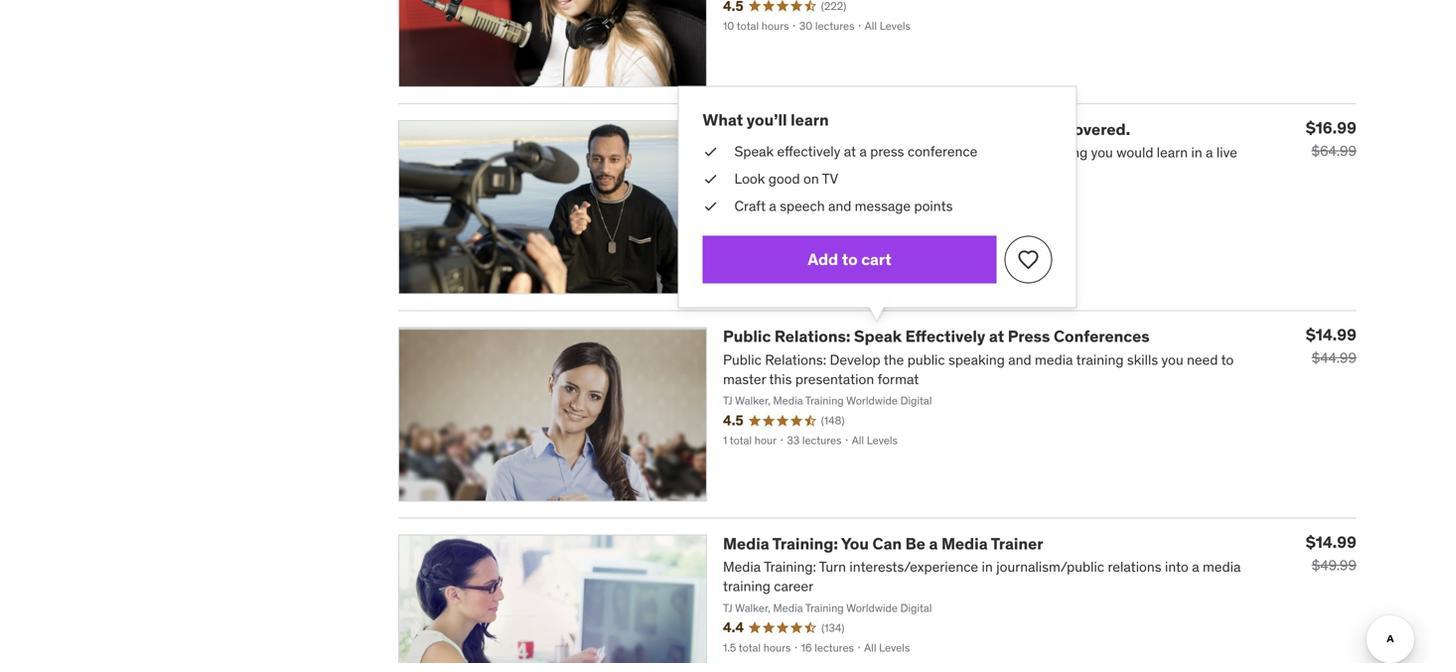 Task type: locate. For each thing, give the bounding box(es) containing it.
1
[[723, 434, 727, 448]]

a right be
[[929, 534, 938, 554]]

all
[[994, 119, 1014, 139], [852, 434, 864, 448]]

at
[[844, 142, 856, 160], [989, 326, 1004, 347]]

1 vertical spatial a
[[769, 197, 777, 215]]

and
[[773, 119, 801, 139], [828, 197, 852, 215], [1008, 351, 1032, 369]]

and up effectively
[[773, 119, 801, 139]]

4.5
[[723, 412, 744, 429]]

relations: up the this
[[765, 351, 826, 369]]

1 horizontal spatial a
[[860, 142, 867, 160]]

press
[[1008, 326, 1050, 347]]

add
[[808, 249, 838, 270]]

(148)
[[821, 414, 845, 428]]

format
[[878, 370, 919, 388]]

and down tv
[[828, 197, 852, 215]]

1 vertical spatial and
[[828, 197, 852, 215]]

all left bases
[[994, 119, 1014, 139]]

1 vertical spatial public
[[723, 351, 762, 369]]

speak effectively at a press conference
[[735, 142, 978, 160]]

0 horizontal spatial all
[[852, 434, 864, 448]]

$14.99 for $14.99 $44.99
[[1306, 325, 1357, 345]]

0 vertical spatial xsmall image
[[703, 142, 719, 161]]

media left training:
[[723, 534, 769, 554]]

0 horizontal spatial speak
[[735, 142, 774, 160]]

1 public from the top
[[723, 326, 771, 347]]

0 horizontal spatial at
[[844, 142, 856, 160]]

1 horizontal spatial at
[[989, 326, 1004, 347]]

$64.99
[[1312, 142, 1357, 160]]

$14.99 up $44.99
[[1306, 325, 1357, 345]]

to
[[842, 249, 858, 270], [1221, 351, 1234, 369]]

0 vertical spatial a
[[860, 142, 867, 160]]

message
[[855, 197, 911, 215]]

1 vertical spatial relations:
[[765, 351, 826, 369]]

and down 'press'
[[1008, 351, 1032, 369]]

master
[[723, 370, 766, 388]]

$14.99 up $49.99 on the right bottom
[[1306, 532, 1357, 553]]

speak
[[735, 142, 774, 160], [854, 326, 902, 347]]

press
[[870, 142, 904, 160]]

public
[[723, 326, 771, 347], [723, 351, 762, 369]]

2 horizontal spatial a
[[929, 534, 938, 554]]

2 $14.99 from the top
[[1306, 532, 1357, 553]]

at up speaking
[[989, 326, 1004, 347]]

0 horizontal spatial and
[[773, 119, 801, 139]]

at inside public relations: speak effectively at press conferences public relations: develop the public speaking and media training skills you need to master this presentation format tj walker, media training worldwide digital
[[989, 326, 1004, 347]]

worldwide
[[846, 394, 898, 408]]

148 reviews element
[[821, 413, 845, 429]]

media
[[723, 119, 769, 139], [773, 394, 803, 408], [723, 534, 769, 554], [942, 534, 988, 554]]

1 vertical spatial $14.99
[[1306, 532, 1357, 553]]

a right craft
[[769, 197, 777, 215]]

tv
[[822, 170, 838, 188]]

0 vertical spatial $14.99
[[1306, 325, 1357, 345]]

1 xsmall image from the top
[[703, 142, 719, 161]]

media and communication training. all bases covered. link
[[723, 119, 1130, 139]]

speech
[[780, 197, 825, 215]]

1 horizontal spatial speak
[[854, 326, 902, 347]]

add to cart
[[808, 249, 892, 270]]

at down communication
[[844, 142, 856, 160]]

levels
[[867, 434, 898, 448]]

1 horizontal spatial and
[[828, 197, 852, 215]]

conference
[[908, 142, 978, 160]]

relations:
[[775, 326, 851, 347], [765, 351, 826, 369]]

1 horizontal spatial all
[[994, 119, 1014, 139]]

1 total hour
[[723, 434, 777, 448]]

all left levels
[[852, 434, 864, 448]]

1 vertical spatial speak
[[854, 326, 902, 347]]

this
[[769, 370, 792, 388]]

$14.99 $44.99
[[1306, 325, 1357, 367]]

xsmall image down what
[[703, 142, 719, 161]]

what
[[703, 110, 743, 130]]

good
[[769, 170, 800, 188]]

a down communication
[[860, 142, 867, 160]]

2 horizontal spatial and
[[1008, 351, 1032, 369]]

media right be
[[942, 534, 988, 554]]

1 vertical spatial at
[[989, 326, 1004, 347]]

xsmall image
[[703, 142, 719, 161], [703, 169, 719, 189]]

bases
[[1017, 119, 1062, 139]]

2 xsmall image from the top
[[703, 169, 719, 189]]

skills
[[1127, 351, 1158, 369]]

1 vertical spatial to
[[1221, 351, 1234, 369]]

public relations: speak effectively at press conferences public relations: develop the public speaking and media training skills you need to master this presentation format tj walker, media training worldwide digital
[[723, 326, 1234, 408]]

1 vertical spatial xsmall image
[[703, 169, 719, 189]]

0 horizontal spatial to
[[842, 249, 858, 270]]

trainer
[[991, 534, 1043, 554]]

0 vertical spatial public
[[723, 326, 771, 347]]

wishlist image
[[1017, 248, 1040, 272]]

speak up look
[[735, 142, 774, 160]]

media training: you can be a media trainer link
[[723, 534, 1043, 554]]

0 horizontal spatial a
[[769, 197, 777, 215]]

need
[[1187, 351, 1218, 369]]

xsmall image up xsmall image
[[703, 169, 719, 189]]

add to cart button
[[703, 236, 997, 284]]

xsmall image for speak
[[703, 142, 719, 161]]

walker,
[[735, 394, 771, 408]]

1 $14.99 from the top
[[1306, 325, 1357, 345]]

you
[[1162, 351, 1184, 369]]

0 vertical spatial at
[[844, 142, 856, 160]]

learn
[[791, 110, 829, 130]]

$14.99
[[1306, 325, 1357, 345], [1306, 532, 1357, 553]]

cart
[[861, 249, 892, 270]]

speaking
[[949, 351, 1005, 369]]

33 lectures
[[787, 434, 842, 448]]

to left cart
[[842, 249, 858, 270]]

media down the this
[[773, 394, 803, 408]]

to right the need
[[1221, 351, 1234, 369]]

points
[[914, 197, 953, 215]]

0 vertical spatial and
[[773, 119, 801, 139]]

0 vertical spatial to
[[842, 249, 858, 270]]

craft
[[735, 197, 766, 215]]

$14.99 $49.99
[[1306, 532, 1357, 575]]

speak up 'the'
[[854, 326, 902, 347]]

a
[[860, 142, 867, 160], [769, 197, 777, 215], [929, 534, 938, 554]]

look good on tv
[[735, 170, 838, 188]]

0 vertical spatial speak
[[735, 142, 774, 160]]

to inside public relations: speak effectively at press conferences public relations: develop the public speaking and media training skills you need to master this presentation format tj walker, media training worldwide digital
[[1221, 351, 1234, 369]]

all levels
[[852, 434, 898, 448]]

2 vertical spatial and
[[1008, 351, 1032, 369]]

speak inside public relations: speak effectively at press conferences public relations: develop the public speaking and media training skills you need to master this presentation format tj walker, media training worldwide digital
[[854, 326, 902, 347]]

relations: up "presentation"
[[775, 326, 851, 347]]

1 horizontal spatial to
[[1221, 351, 1234, 369]]



Task type: describe. For each thing, give the bounding box(es) containing it.
covered.
[[1065, 119, 1130, 139]]

$49.99
[[1312, 557, 1357, 575]]

33
[[787, 434, 800, 448]]

1 vertical spatial all
[[852, 434, 864, 448]]

2 public from the top
[[723, 351, 762, 369]]

effectively
[[777, 142, 841, 160]]

hour
[[755, 434, 777, 448]]

public relations: speak effectively at press conferences link
[[723, 326, 1150, 347]]

2 vertical spatial a
[[929, 534, 938, 554]]

you'll
[[747, 110, 787, 130]]

0 vertical spatial all
[[994, 119, 1014, 139]]

conferences
[[1054, 326, 1150, 347]]

on
[[804, 170, 819, 188]]

training:
[[773, 534, 838, 554]]

presentation
[[795, 370, 874, 388]]

training
[[805, 394, 844, 408]]

media training: you can be a media trainer
[[723, 534, 1043, 554]]

xsmall image
[[703, 197, 719, 216]]

0 vertical spatial relations:
[[775, 326, 851, 347]]

effectively
[[906, 326, 986, 347]]

and inside public relations: speak effectively at press conferences public relations: develop the public speaking and media training skills you need to master this presentation format tj walker, media training worldwide digital
[[1008, 351, 1032, 369]]

$16.99
[[1306, 118, 1357, 138]]

look
[[735, 170, 765, 188]]

public
[[908, 351, 945, 369]]

the
[[884, 351, 904, 369]]

training.
[[927, 119, 991, 139]]

digital
[[901, 394, 932, 408]]

lectures
[[802, 434, 842, 448]]

what you'll learn
[[703, 110, 829, 130]]

you
[[841, 534, 869, 554]]

total
[[730, 434, 752, 448]]

$44.99
[[1312, 349, 1357, 367]]

craft a speech and message points
[[735, 197, 953, 215]]

media inside public relations: speak effectively at press conferences public relations: develop the public speaking and media training skills you need to master this presentation format tj walker, media training worldwide digital
[[773, 394, 803, 408]]

can
[[873, 534, 902, 554]]

develop
[[830, 351, 881, 369]]

xsmall image for look
[[703, 169, 719, 189]]

$16.99 $64.99
[[1306, 118, 1357, 160]]

training
[[1076, 351, 1124, 369]]

$14.99 for $14.99 $49.99
[[1306, 532, 1357, 553]]

media
[[1035, 351, 1073, 369]]

to inside button
[[842, 249, 858, 270]]

media and communication training. all bases covered.
[[723, 119, 1130, 139]]

communication
[[805, 119, 923, 139]]

tj
[[723, 394, 733, 408]]

media up look
[[723, 119, 769, 139]]

be
[[906, 534, 926, 554]]



Task type: vqa. For each thing, say whether or not it's contained in the screenshot.
the at in Public Relations: Speak Effectively at Press Conferences Public Relations: Develop the public speaking and media training skills you need to master this presentation format TJ Walker, Media Training Worldwide Digital
yes



